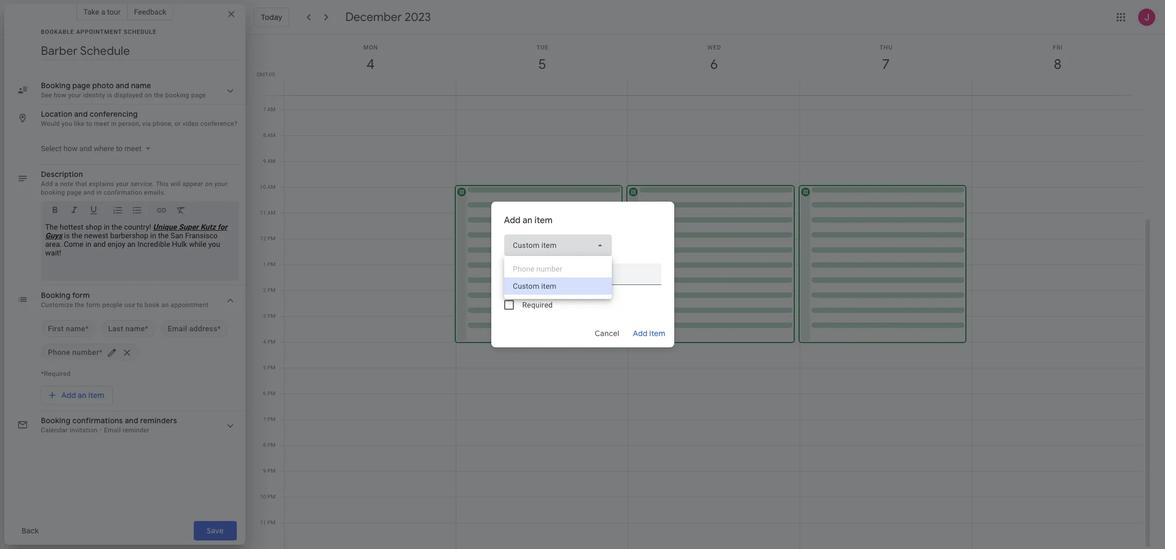 Task type: vqa. For each thing, say whether or not it's contained in the screenshot.
row containing 5
no



Task type: locate. For each thing, give the bounding box(es) containing it.
0 vertical spatial add an item
[[504, 215, 553, 226]]

2 am from the top
[[267, 132, 276, 138]]

1 vertical spatial you
[[208, 240, 220, 249]]

1 pm from the top
[[268, 236, 276, 242]]

am for 8 am
[[267, 132, 276, 138]]

1 vertical spatial and
[[83, 189, 95, 197]]

pm for 7 pm
[[268, 417, 276, 423]]

gmt-
[[257, 72, 269, 78]]

pm for 12 pm
[[268, 236, 276, 242]]

7 up the 8 am on the top left
[[263, 107, 266, 113]]

* for last name
[[145, 325, 148, 333]]

1 8 from the top
[[263, 132, 266, 138]]

10
[[260, 184, 266, 190], [260, 494, 266, 500]]

add an item
[[504, 215, 553, 226], [61, 391, 104, 401]]

1 horizontal spatial name
[[125, 325, 145, 333]]

1 horizontal spatial item
[[535, 215, 553, 226]]

pm
[[268, 236, 276, 242], [268, 262, 276, 268], [268, 288, 276, 293], [268, 313, 276, 319], [268, 339, 276, 345], [268, 365, 276, 371], [268, 391, 276, 397], [268, 417, 276, 423], [268, 443, 276, 449], [268, 469, 276, 474], [268, 494, 276, 500], [268, 520, 276, 526]]

bookable appointment schedule
[[41, 29, 157, 36]]

you right while
[[208, 240, 220, 249]]

am up the 8 am on the top left
[[267, 107, 276, 113]]

name right last
[[125, 325, 145, 333]]

cancel button
[[590, 321, 625, 347]]

2 pm from the top
[[268, 262, 276, 268]]

0 horizontal spatial item
[[88, 391, 104, 401]]

4 pm from the top
[[268, 313, 276, 319]]

a up booking
[[55, 180, 58, 188]]

9 up 10 pm
[[263, 469, 266, 474]]

1 horizontal spatial a
[[101, 8, 105, 16]]

0 horizontal spatial your
[[116, 180, 129, 188]]

9 up '10 am'
[[263, 158, 266, 164]]

2 vertical spatial and
[[93, 240, 106, 249]]

1 vertical spatial 9
[[263, 469, 266, 474]]

pm for 11 pm
[[268, 520, 276, 526]]

pm down 10 pm
[[268, 520, 276, 526]]

12 pm from the top
[[268, 520, 276, 526]]

pm for 5 pm
[[268, 365, 276, 371]]

your up confirmation at the left top of the page
[[116, 180, 129, 188]]

0 horizontal spatial add an item
[[61, 391, 104, 401]]

form left the people
[[86, 302, 101, 309]]

first name *
[[48, 325, 89, 333]]

0 horizontal spatial you
[[62, 120, 72, 128]]

5 pm from the top
[[268, 339, 276, 345]]

* for email address
[[218, 325, 221, 333]]

in
[[111, 120, 117, 128], [96, 189, 102, 197], [104, 223, 110, 232], [150, 232, 156, 240], [85, 240, 91, 249]]

2 7 from the top
[[263, 417, 266, 423]]

emails.
[[144, 189, 166, 197]]

item
[[535, 215, 553, 226], [650, 329, 666, 339], [88, 391, 104, 401]]

shop
[[85, 223, 102, 232]]

the
[[45, 223, 58, 232]]

10 for 10 am
[[260, 184, 266, 190]]

1 vertical spatial form
[[86, 302, 101, 309]]

to right like
[[86, 120, 92, 128]]

2023
[[405, 10, 431, 25]]

an inside dialog
[[523, 215, 533, 226]]

bulleted list image
[[132, 205, 143, 218]]

3
[[263, 313, 266, 319]]

1 vertical spatial 7
[[263, 417, 266, 423]]

pm right 5
[[268, 365, 276, 371]]

hottest
[[60, 223, 83, 232]]

1 vertical spatial 11
[[260, 520, 266, 526]]

Custom item text field
[[504, 268, 662, 281]]

5 pm
[[263, 365, 276, 371]]

11 down 10 pm
[[260, 520, 266, 526]]

11 pm from the top
[[268, 494, 276, 500]]

2 pm
[[263, 288, 276, 293]]

san
[[171, 232, 183, 240]]

add inside "description add a note that explains your service. this will appear on your booking page and in confirmation emails."
[[41, 180, 53, 188]]

1 vertical spatial 10
[[260, 494, 266, 500]]

2
[[263, 288, 266, 293]]

10 up 11 am
[[260, 184, 266, 190]]

add item
[[633, 329, 666, 339]]

0 vertical spatial a
[[101, 8, 105, 16]]

1 vertical spatial item
[[650, 329, 666, 339]]

None field
[[504, 235, 612, 256]]

a inside "description add a note that explains your service. this will appear on your booking page and in confirmation emails."
[[55, 180, 58, 188]]

name right first
[[66, 325, 85, 333]]

barbershop
[[110, 232, 148, 240]]

0 vertical spatial 8
[[263, 132, 266, 138]]

option
[[504, 278, 612, 295]]

this
[[156, 180, 169, 188]]

the
[[112, 223, 122, 232], [72, 232, 82, 240], [158, 232, 169, 240], [75, 302, 84, 309]]

1 9 from the top
[[263, 158, 266, 164]]

0 vertical spatial 11
[[260, 210, 266, 216]]

*
[[85, 325, 89, 333], [145, 325, 148, 333], [218, 325, 221, 333], [99, 348, 103, 357]]

7 down 6
[[263, 417, 266, 423]]

1 vertical spatial a
[[55, 180, 58, 188]]

pm for 2 pm
[[268, 288, 276, 293]]

11 for 11 pm
[[260, 520, 266, 526]]

booking form customize the form people use to book an appointment
[[41, 291, 209, 309]]

back button
[[13, 522, 47, 541]]

2 8 from the top
[[263, 443, 266, 449]]

10 up 11 pm at left
[[260, 494, 266, 500]]

0 vertical spatial 10
[[260, 184, 266, 190]]

2 vertical spatial item
[[88, 391, 104, 401]]

an
[[523, 215, 533, 226], [127, 240, 136, 249], [161, 302, 169, 309], [78, 391, 87, 401]]

1 11 from the top
[[260, 210, 266, 216]]

8 down 7 am
[[263, 132, 266, 138]]

list item containing email address
[[161, 320, 228, 338]]

take a tour button
[[76, 3, 128, 20]]

am up 12 pm
[[267, 210, 276, 216]]

none field inside add an item dialog
[[504, 235, 612, 256]]

am down 7 am
[[267, 132, 276, 138]]

list item down appointment
[[161, 320, 228, 338]]

4 am from the top
[[267, 184, 276, 190]]

0 vertical spatial 9
[[263, 158, 266, 164]]

service.
[[131, 180, 154, 188]]

4 pm
[[263, 339, 276, 345]]

underline image
[[88, 205, 99, 218]]

1 pm
[[263, 262, 276, 268]]

2 horizontal spatial item
[[650, 329, 666, 339]]

your right on
[[214, 180, 228, 188]]

list item down use
[[101, 320, 155, 338]]

name for last name
[[125, 325, 145, 333]]

9 am
[[263, 158, 276, 164]]

grid
[[250, 35, 1153, 550]]

take
[[83, 8, 99, 16]]

am for 9 am
[[267, 158, 276, 164]]

pm right 1
[[268, 262, 276, 268]]

7
[[263, 107, 266, 113], [263, 417, 266, 423]]

and up like
[[74, 109, 88, 119]]

you inside location and conferencing would you like to meet in person, via phone, or video conference?
[[62, 120, 72, 128]]

add
[[41, 180, 53, 188], [504, 215, 521, 226], [633, 329, 648, 339], [61, 391, 76, 401]]

location and conferencing would you like to meet in person, via phone, or video conference?
[[41, 109, 238, 128]]

6 pm from the top
[[268, 365, 276, 371]]

1 vertical spatial add an item
[[61, 391, 104, 401]]

required
[[523, 301, 553, 310]]

super
[[179, 223, 199, 232]]

bold image
[[50, 205, 60, 218]]

description add a note that explains your service. this will appear on your booking page and in confirmation emails.
[[41, 170, 228, 197]]

add item button
[[629, 321, 670, 347]]

list item
[[41, 320, 96, 338], [101, 320, 155, 338], [161, 320, 228, 338], [41, 344, 140, 361]]

column header
[[284, 35, 457, 95], [456, 35, 629, 95], [628, 35, 801, 95], [800, 35, 972, 95], [972, 35, 1144, 95]]

3 column header from the left
[[628, 35, 801, 95]]

1 10 from the top
[[260, 184, 266, 190]]

confirmation
[[104, 189, 142, 197]]

pm up 8 pm at left
[[268, 417, 276, 423]]

0 horizontal spatial to
[[86, 120, 92, 128]]

add an item button
[[41, 386, 113, 406]]

2 11 from the top
[[260, 520, 266, 526]]

Add title text field
[[41, 43, 237, 59]]

2 name from the left
[[125, 325, 145, 333]]

the right "customize"
[[75, 302, 84, 309]]

pm for 6 pm
[[268, 391, 276, 397]]

a
[[101, 8, 105, 16], [55, 180, 58, 188]]

0 horizontal spatial a
[[55, 180, 58, 188]]

cancel
[[595, 329, 620, 339]]

2 9 from the top
[[263, 469, 266, 474]]

pm right 3
[[268, 313, 276, 319]]

list item down first name *
[[41, 344, 140, 361]]

1 vertical spatial 8
[[263, 443, 266, 449]]

pm right 6
[[268, 391, 276, 397]]

9 pm from the top
[[268, 443, 276, 449]]

email address *
[[168, 325, 221, 333]]

country!
[[124, 223, 151, 232]]

is
[[64, 232, 70, 240]]

to right use
[[137, 302, 143, 309]]

pm down 9 pm
[[268, 494, 276, 500]]

1 am from the top
[[267, 107, 276, 113]]

form right booking
[[72, 291, 90, 300]]

7 pm from the top
[[268, 391, 276, 397]]

1 7 from the top
[[263, 107, 266, 113]]

pm right 12
[[268, 236, 276, 242]]

location
[[41, 109, 72, 119]]

and left the enjoy
[[93, 240, 106, 249]]

incredible
[[137, 240, 170, 249]]

am for 10 am
[[267, 184, 276, 190]]

0 vertical spatial form
[[72, 291, 90, 300]]

insert link image
[[156, 205, 167, 218]]

3 am from the top
[[267, 158, 276, 164]]

0 vertical spatial you
[[62, 120, 72, 128]]

people
[[102, 302, 123, 309]]

1 horizontal spatial to
[[137, 302, 143, 309]]

appear
[[183, 180, 203, 188]]

8 pm from the top
[[268, 417, 276, 423]]

pm right 2
[[268, 288, 276, 293]]

pm right 4
[[268, 339, 276, 345]]

5 column header from the left
[[972, 35, 1144, 95]]

pm up 9 pm
[[268, 443, 276, 449]]

0 vertical spatial item
[[535, 215, 553, 226]]

an inside booking form customize the form people use to book an appointment
[[161, 302, 169, 309]]

8 am
[[263, 132, 276, 138]]

10 pm from the top
[[268, 469, 276, 474]]

remove formatting image
[[176, 205, 186, 218]]

1 horizontal spatial you
[[208, 240, 220, 249]]

list item up 'phone number *'
[[41, 320, 96, 338]]

1 horizontal spatial add an item
[[504, 215, 553, 226]]

0 vertical spatial to
[[86, 120, 92, 128]]

book
[[145, 302, 160, 309]]

9 pm
[[263, 469, 276, 474]]

item inside add item button
[[650, 329, 666, 339]]

0 horizontal spatial name
[[66, 325, 85, 333]]

am
[[267, 107, 276, 113], [267, 132, 276, 138], [267, 158, 276, 164], [267, 184, 276, 190], [267, 210, 276, 216]]

11 for 11 am
[[260, 210, 266, 216]]

your
[[116, 180, 129, 188], [214, 180, 228, 188]]

am down the 8 am on the top left
[[267, 158, 276, 164]]

2 10 from the top
[[260, 494, 266, 500]]

kutz
[[201, 223, 216, 232]]

and down that
[[83, 189, 95, 197]]

form
[[72, 291, 90, 300], [86, 302, 101, 309]]

0 vertical spatial 7
[[263, 107, 266, 113]]

1 vertical spatial to
[[137, 302, 143, 309]]

5 am from the top
[[267, 210, 276, 216]]

a left tour
[[101, 8, 105, 16]]

you left like
[[62, 120, 72, 128]]

12 pm
[[260, 236, 276, 242]]

is the newest barbershop in the san fransisco area. come in and enjoy an incredible hulk while you wait!
[[45, 232, 220, 257]]

*required
[[41, 370, 71, 378]]

11 up 12
[[260, 210, 266, 216]]

am down 9 am
[[267, 184, 276, 190]]

december
[[346, 10, 402, 25]]

3 pm from the top
[[268, 288, 276, 293]]

1 horizontal spatial your
[[214, 180, 228, 188]]

and inside is the newest barbershop in the san fransisco area. come in and enjoy an incredible hulk while you wait!
[[93, 240, 106, 249]]

pm down 8 pm at left
[[268, 469, 276, 474]]

or
[[175, 120, 181, 128]]

to inside location and conferencing would you like to meet in person, via phone, or video conference?
[[86, 120, 92, 128]]

tour
[[107, 8, 121, 16]]

item inside add an item button
[[88, 391, 104, 401]]

1 name from the left
[[66, 325, 85, 333]]

0 vertical spatial and
[[74, 109, 88, 119]]

8 up 9 pm
[[263, 443, 266, 449]]

phone number *
[[48, 348, 103, 357]]

will
[[171, 180, 181, 188]]



Task type: describe. For each thing, give the bounding box(es) containing it.
in inside "description add a note that explains your service. this will appear on your booking page and in confirmation emails."
[[96, 189, 102, 197]]

list item containing last name
[[101, 320, 155, 338]]

6 pm
[[263, 391, 276, 397]]

newest
[[84, 232, 108, 240]]

the down "numbered list" icon
[[112, 223, 122, 232]]

explains
[[89, 180, 114, 188]]

6
[[263, 391, 266, 397]]

back
[[21, 527, 39, 536]]

pm for 8 pm
[[268, 443, 276, 449]]

address
[[189, 325, 218, 333]]

1
[[263, 262, 266, 268]]

question type list box
[[504, 256, 612, 299]]

3 pm
[[263, 313, 276, 319]]

the left the 'san'
[[158, 232, 169, 240]]

grid containing gmt-05
[[250, 35, 1153, 550]]

an inside button
[[78, 391, 87, 401]]

7 am
[[263, 107, 276, 113]]

option inside add an item dialog
[[504, 278, 612, 295]]

name for first name
[[66, 325, 85, 333]]

phone,
[[153, 120, 173, 128]]

conference?
[[201, 120, 238, 128]]

8 for 8 pm
[[263, 443, 266, 449]]

2 column header from the left
[[456, 35, 629, 95]]

feedback button
[[128, 3, 173, 20]]

pm for 4 pm
[[268, 339, 276, 345]]

for
[[218, 223, 227, 232]]

and inside "description add a note that explains your service. this will appear on your booking page and in confirmation emails."
[[83, 189, 95, 197]]

list item containing phone number
[[41, 344, 140, 361]]

10 for 10 pm
[[260, 494, 266, 500]]

guys
[[45, 232, 62, 240]]

a inside button
[[101, 8, 105, 16]]

pm for 9 pm
[[268, 469, 276, 474]]

first
[[48, 325, 64, 333]]

note
[[60, 180, 74, 188]]

you inside is the newest barbershop in the san fransisco area. come in and enjoy an incredible hulk while you wait!
[[208, 240, 220, 249]]

an inside is the newest barbershop in the san fransisco area. come in and enjoy an incredible hulk while you wait!
[[127, 240, 136, 249]]

that
[[75, 180, 87, 188]]

phone
[[48, 348, 70, 357]]

italic image
[[69, 205, 80, 218]]

am for 7 am
[[267, 107, 276, 113]]

would
[[41, 120, 60, 128]]

appointment
[[76, 29, 122, 36]]

numbered list image
[[113, 205, 123, 218]]

add an item inside button
[[61, 391, 104, 401]]

appointment
[[171, 302, 209, 309]]

december 2023
[[346, 10, 431, 25]]

add an item inside dialog
[[504, 215, 553, 226]]

* for first name
[[85, 325, 89, 333]]

video
[[183, 120, 199, 128]]

today button
[[254, 8, 290, 27]]

meet
[[94, 120, 109, 128]]

9 for 9 pm
[[263, 469, 266, 474]]

4
[[263, 339, 266, 345]]

2 your from the left
[[214, 180, 228, 188]]

unique super kutz for guys
[[45, 223, 227, 240]]

1 column header from the left
[[284, 35, 457, 95]]

today
[[261, 12, 283, 22]]

bookable
[[41, 29, 74, 36]]

the right is
[[72, 232, 82, 240]]

and inside location and conferencing would you like to meet in person, via phone, or video conference?
[[74, 109, 88, 119]]

schedule
[[124, 29, 157, 36]]

8 for 8 am
[[263, 132, 266, 138]]

hulk
[[172, 240, 187, 249]]

8 pm
[[263, 443, 276, 449]]

on
[[205, 180, 213, 188]]

11 pm
[[260, 520, 276, 526]]

12
[[260, 236, 266, 242]]

5
[[263, 365, 266, 371]]

10 pm
[[260, 494, 276, 500]]

add an item dialog
[[491, 202, 674, 348]]

number
[[72, 348, 99, 357]]

7 for 7 pm
[[263, 417, 266, 423]]

formatting options toolbar
[[41, 201, 239, 224]]

email
[[168, 325, 187, 333]]

am for 11 am
[[267, 210, 276, 216]]

fransisco
[[185, 232, 218, 240]]

to inside booking form customize the form people use to book an appointment
[[137, 302, 143, 309]]

conferencing
[[90, 109, 138, 119]]

customize
[[41, 302, 73, 309]]

wait!
[[45, 249, 61, 257]]

Description text field
[[45, 223, 235, 277]]

last name *
[[108, 325, 148, 333]]

pm for 3 pm
[[268, 313, 276, 319]]

area.
[[45, 240, 62, 249]]

booking
[[41, 189, 65, 197]]

like
[[74, 120, 85, 128]]

pm for 10 pm
[[268, 494, 276, 500]]

10 am
[[260, 184, 276, 190]]

person,
[[118, 120, 141, 128]]

1 your from the left
[[116, 180, 129, 188]]

list item containing first name
[[41, 320, 96, 338]]

7 for 7 am
[[263, 107, 266, 113]]

via
[[142, 120, 151, 128]]

last
[[108, 325, 123, 333]]

page
[[67, 189, 82, 197]]

come
[[64, 240, 84, 249]]

05
[[269, 72, 275, 78]]

the hottest shop in the country!
[[45, 223, 153, 232]]

booking
[[41, 291, 71, 300]]

enjoy
[[108, 240, 125, 249]]

unique
[[153, 223, 177, 232]]

9 for 9 am
[[263, 158, 266, 164]]

4 column header from the left
[[800, 35, 972, 95]]

in inside location and conferencing would you like to meet in person, via phone, or video conference?
[[111, 120, 117, 128]]

the inside booking form customize the form people use to book an appointment
[[75, 302, 84, 309]]

pm for 1 pm
[[268, 262, 276, 268]]

gmt-05
[[257, 72, 275, 78]]

while
[[189, 240, 207, 249]]

use
[[124, 302, 135, 309]]



